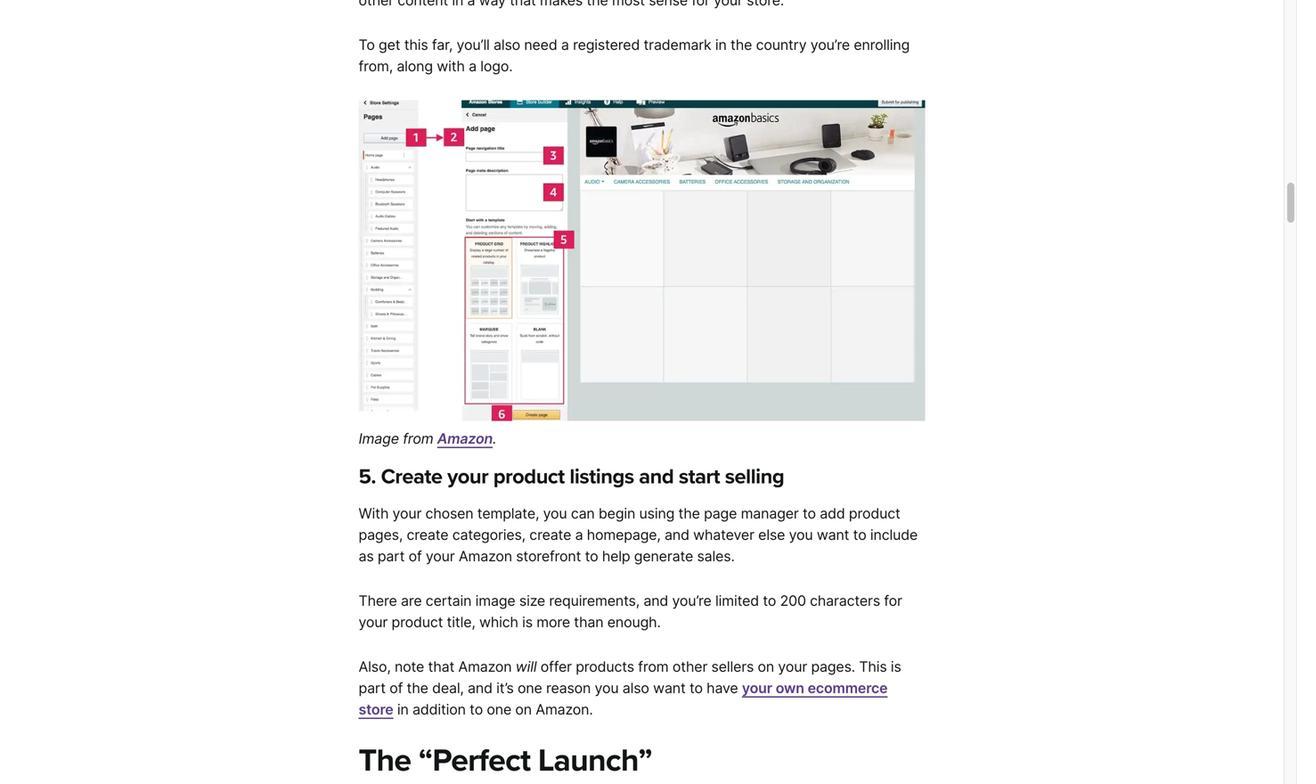 Task type: describe. For each thing, give the bounding box(es) containing it.
in inside to get this far, you'll also need a registered trademark in the country you're enrolling from, along with a logo.
[[716, 36, 727, 54]]

from inside offer products from other sellers on your pages. this is part of the deal, and it's one reason you also want to have
[[638, 658, 669, 676]]

to left add
[[803, 505, 816, 522]]

5.
[[359, 464, 376, 489]]

requirements,
[[549, 592, 640, 610]]

you inside offer products from other sellers on your pages. this is part of the deal, and it's one reason you also want to have
[[595, 680, 619, 697]]

launch"
[[538, 742, 652, 780]]

product inside with your chosen template, you can begin using the page manager to add product pages, create categories, create a homepage, and whatever else you want to include as part of your amazon storefront to help generate sales.
[[849, 505, 901, 522]]

0 vertical spatial amazon
[[437, 430, 493, 447]]

5. create your product listings and start selling
[[359, 464, 785, 489]]

enough.
[[608, 614, 661, 631]]

far,
[[432, 36, 453, 54]]

also inside to get this far, you'll also need a registered trademark in the country you're enrolling from, along with a logo.
[[494, 36, 521, 54]]

whatever
[[694, 526, 755, 544]]

offer products from other sellers on your pages. this is part of the deal, and it's one reason you also want to have
[[359, 658, 902, 697]]

1 horizontal spatial product
[[494, 464, 565, 489]]

begin
[[599, 505, 636, 522]]

deal,
[[432, 680, 464, 697]]

than
[[574, 614, 604, 631]]

trademark
[[644, 36, 712, 54]]

one inside offer products from other sellers on your pages. this is part of the deal, and it's one reason you also want to have
[[518, 680, 543, 697]]

amazon link
[[437, 430, 493, 447]]

your inside your own ecommerce store
[[742, 680, 773, 697]]

with your chosen template, you can begin using the page manager to add product pages, create categories, create a homepage, and whatever else you want to include as part of your amazon storefront to help generate sales.
[[359, 505, 918, 565]]

your down the chosen
[[426, 548, 455, 565]]

to inside there are certain image size requirements, and you're limited to 200 characters for your product title, which is more than enough.
[[763, 592, 777, 610]]

there are certain image size requirements, and you're limited to 200 characters for your product title, which is more than enough.
[[359, 592, 903, 631]]

note
[[395, 658, 424, 676]]

sales.
[[697, 548, 735, 565]]

selling
[[725, 464, 785, 489]]

reason
[[546, 680, 591, 697]]

template,
[[478, 505, 540, 522]]

"perfect
[[419, 742, 531, 780]]

you're inside to get this far, you'll also need a registered trademark in the country you're enrolling from, along with a logo.
[[811, 36, 850, 54]]

along
[[397, 58, 433, 75]]

also, note that amazon will
[[359, 658, 537, 676]]

to
[[359, 36, 375, 54]]

are
[[401, 592, 422, 610]]

your own ecommerce store
[[359, 680, 888, 718]]

which
[[480, 614, 519, 631]]

1 vertical spatial on
[[516, 701, 532, 718]]

start
[[679, 464, 720, 489]]

a for you'll
[[469, 58, 477, 75]]

your down amazon link
[[448, 464, 489, 489]]

the inside offer products from other sellers on your pages. this is part of the deal, and it's one reason you also want to have
[[407, 680, 429, 697]]

certain
[[426, 592, 472, 610]]

and inside there are certain image size requirements, and you're limited to 200 characters for your product title, which is more than enough.
[[644, 592, 669, 610]]

the "perfect launch"
[[359, 742, 652, 780]]

0 vertical spatial a
[[561, 36, 569, 54]]

using
[[640, 505, 675, 522]]

is inside offer products from other sellers on your pages. this is part of the deal, and it's one reason you also want to have
[[891, 658, 902, 676]]

you'll
[[457, 36, 490, 54]]

image from amazon .
[[359, 430, 497, 447]]

it's
[[497, 680, 514, 697]]

on inside offer products from other sellers on your pages. this is part of the deal, and it's one reason you also want to have
[[758, 658, 775, 676]]

listings
[[570, 464, 634, 489]]

0 horizontal spatial you
[[543, 505, 567, 522]]

of inside offer products from other sellers on your pages. this is part of the deal, and it's one reason you also want to have
[[390, 680, 403, 697]]

homepage,
[[587, 526, 661, 544]]

to right addition
[[470, 701, 483, 718]]

your right with
[[393, 505, 422, 522]]

the inside to get this far, you'll also need a registered trademark in the country you're enrolling from, along with a logo.
[[731, 36, 753, 54]]

limited
[[716, 592, 759, 610]]

with
[[437, 58, 465, 75]]

addition
[[413, 701, 466, 718]]

enrolling
[[854, 36, 910, 54]]

that
[[428, 658, 455, 676]]

want inside with your chosen template, you can begin using the page manager to add product pages, create categories, create a homepage, and whatever else you want to include as part of your amazon storefront to help generate sales.
[[817, 526, 850, 544]]

image
[[476, 592, 516, 610]]

with
[[359, 505, 389, 522]]

also,
[[359, 658, 391, 676]]

1 create from the left
[[407, 526, 449, 544]]

help
[[602, 548, 631, 565]]

.
[[493, 430, 497, 447]]

other
[[673, 658, 708, 676]]

offer
[[541, 658, 572, 676]]

else
[[759, 526, 786, 544]]

product inside there are certain image size requirements, and you're limited to 200 characters for your product title, which is more than enough.
[[392, 614, 443, 631]]

this
[[860, 658, 887, 676]]

generate
[[634, 548, 694, 565]]

page
[[704, 505, 737, 522]]

for
[[885, 592, 903, 610]]

the
[[359, 742, 411, 780]]

this
[[404, 36, 428, 54]]

1 vertical spatial you
[[789, 526, 813, 544]]

part inside with your chosen template, you can begin using the page manager to add product pages, create categories, create a homepage, and whatever else you want to include as part of your amazon storefront to help generate sales.
[[378, 548, 405, 565]]



Task type: vqa. For each thing, say whether or not it's contained in the screenshot.
3 reviews to the top
no



Task type: locate. For each thing, give the bounding box(es) containing it.
a down you'll at the top left of page
[[469, 58, 477, 75]]

0 vertical spatial want
[[817, 526, 850, 544]]

can
[[571, 505, 595, 522]]

0 vertical spatial you
[[543, 505, 567, 522]]

store
[[359, 701, 394, 718]]

0 horizontal spatial product
[[392, 614, 443, 631]]

and
[[639, 464, 674, 489], [665, 526, 690, 544], [644, 592, 669, 610], [468, 680, 493, 697]]

1 horizontal spatial on
[[758, 658, 775, 676]]

also inside offer products from other sellers on your pages. this is part of the deal, and it's one reason you also want to have
[[623, 680, 650, 697]]

0 horizontal spatial want
[[653, 680, 686, 697]]

0 horizontal spatial of
[[390, 680, 403, 697]]

1 vertical spatial one
[[487, 701, 512, 718]]

from
[[403, 430, 434, 447], [638, 658, 669, 676]]

the down note
[[407, 680, 429, 697]]

0 horizontal spatial also
[[494, 36, 521, 54]]

a inside with your chosen template, you can begin using the page manager to add product pages, create categories, create a homepage, and whatever else you want to include as part of your amazon storefront to help generate sales.
[[575, 526, 583, 544]]

you down 'products'
[[595, 680, 619, 697]]

storefront
[[516, 548, 581, 565]]

amazon up it's
[[459, 658, 512, 676]]

country
[[756, 36, 807, 54]]

your
[[448, 464, 489, 489], [393, 505, 422, 522], [426, 548, 455, 565], [359, 614, 388, 631], [779, 658, 808, 676], [742, 680, 773, 697]]

part
[[378, 548, 405, 565], [359, 680, 386, 697]]

0 horizontal spatial in
[[397, 701, 409, 718]]

0 horizontal spatial the
[[407, 680, 429, 697]]

ecommerce
[[808, 680, 888, 697]]

2 vertical spatial a
[[575, 526, 583, 544]]

1 horizontal spatial is
[[891, 658, 902, 676]]

1 horizontal spatial create
[[530, 526, 572, 544]]

1 horizontal spatial also
[[623, 680, 650, 697]]

will
[[516, 658, 537, 676]]

and up "generate"
[[665, 526, 690, 544]]

on right sellers
[[758, 658, 775, 676]]

2 horizontal spatial a
[[575, 526, 583, 544]]

also down 'products'
[[623, 680, 650, 697]]

1 vertical spatial want
[[653, 680, 686, 697]]

0 horizontal spatial from
[[403, 430, 434, 447]]

1 horizontal spatial the
[[679, 505, 700, 522]]

2 vertical spatial the
[[407, 680, 429, 697]]

0 vertical spatial in
[[716, 36, 727, 54]]

add
[[820, 505, 846, 522]]

0 vertical spatial is
[[522, 614, 533, 631]]

one down it's
[[487, 701, 512, 718]]

to down 'other'
[[690, 680, 703, 697]]

want down 'other'
[[653, 680, 686, 697]]

and inside with your chosen template, you can begin using the page manager to add product pages, create categories, create a homepage, and whatever else you want to include as part of your amazon storefront to help generate sales.
[[665, 526, 690, 544]]

size
[[520, 592, 546, 610]]

a
[[561, 36, 569, 54], [469, 58, 477, 75], [575, 526, 583, 544]]

amazon down categories,
[[459, 548, 512, 565]]

1 horizontal spatial from
[[638, 658, 669, 676]]

you're right country
[[811, 36, 850, 54]]

amazon.
[[536, 701, 593, 718]]

you
[[543, 505, 567, 522], [789, 526, 813, 544], [595, 680, 619, 697]]

0 vertical spatial product
[[494, 464, 565, 489]]

1 horizontal spatial you're
[[811, 36, 850, 54]]

as
[[359, 548, 374, 565]]

from,
[[359, 58, 393, 75]]

0 vertical spatial part
[[378, 548, 405, 565]]

0 vertical spatial of
[[409, 548, 422, 565]]

title,
[[447, 614, 476, 631]]

0 vertical spatial also
[[494, 36, 521, 54]]

1 vertical spatial of
[[390, 680, 403, 697]]

1 vertical spatial amazon
[[459, 548, 512, 565]]

and left it's
[[468, 680, 493, 697]]

0 horizontal spatial you're
[[673, 592, 712, 610]]

one
[[518, 680, 543, 697], [487, 701, 512, 718]]

and up enough.
[[644, 592, 669, 610]]

product
[[494, 464, 565, 489], [849, 505, 901, 522], [392, 614, 443, 631]]

of up are
[[409, 548, 422, 565]]

2 vertical spatial product
[[392, 614, 443, 631]]

in addition to one on amazon.
[[394, 701, 593, 718]]

manager
[[741, 505, 799, 522]]

0 horizontal spatial one
[[487, 701, 512, 718]]

2 create from the left
[[530, 526, 572, 544]]

to get this far, you'll also need a registered trademark in the country you're enrolling from, along with a logo.
[[359, 36, 910, 75]]

one down will
[[518, 680, 543, 697]]

and up 'using'
[[639, 464, 674, 489]]

in right trademark
[[716, 36, 727, 54]]

you're inside there are certain image size requirements, and you're limited to 200 characters for your product title, which is more than enough.
[[673, 592, 712, 610]]

1 vertical spatial the
[[679, 505, 700, 522]]

need
[[524, 36, 558, 54]]

to left help
[[585, 548, 599, 565]]

2 vertical spatial you
[[595, 680, 619, 697]]

1 horizontal spatial a
[[561, 36, 569, 54]]

part down 'pages,'
[[378, 548, 405, 565]]

1 vertical spatial is
[[891, 658, 902, 676]]

want down add
[[817, 526, 850, 544]]

is
[[522, 614, 533, 631], [891, 658, 902, 676]]

the left page in the right of the page
[[679, 505, 700, 522]]

pages.
[[812, 658, 856, 676]]

1 vertical spatial a
[[469, 58, 477, 75]]

registered
[[573, 36, 640, 54]]

in right store
[[397, 701, 409, 718]]

pages,
[[359, 526, 403, 544]]

want
[[817, 526, 850, 544], [653, 680, 686, 697]]

in
[[716, 36, 727, 54], [397, 701, 409, 718]]

you're
[[811, 36, 850, 54], [673, 592, 712, 610]]

you're left limited
[[673, 592, 712, 610]]

your down there
[[359, 614, 388, 631]]

categories,
[[453, 526, 526, 544]]

part down also,
[[359, 680, 386, 697]]

you right else
[[789, 526, 813, 544]]

1 horizontal spatial in
[[716, 36, 727, 54]]

your own ecommerce store link
[[359, 680, 888, 718]]

there
[[359, 592, 397, 610]]

2 horizontal spatial you
[[789, 526, 813, 544]]

get
[[379, 36, 401, 54]]

a down can in the bottom of the page
[[575, 526, 583, 544]]

your up own
[[779, 658, 808, 676]]

your inside there are certain image size requirements, and you're limited to 200 characters for your product title, which is more than enough.
[[359, 614, 388, 631]]

1 horizontal spatial of
[[409, 548, 422, 565]]

is right this
[[891, 658, 902, 676]]

0 vertical spatial one
[[518, 680, 543, 697]]

on left amazon.
[[516, 701, 532, 718]]

part inside offer products from other sellers on your pages. this is part of the deal, and it's one reason you also want to have
[[359, 680, 386, 697]]

product down are
[[392, 614, 443, 631]]

also up the logo.
[[494, 36, 521, 54]]

and inside offer products from other sellers on your pages. this is part of the deal, and it's one reason you also want to have
[[468, 680, 493, 697]]

0 vertical spatial on
[[758, 658, 775, 676]]

a for you
[[575, 526, 583, 544]]

product up template,
[[494, 464, 565, 489]]

create up the storefront
[[530, 526, 572, 544]]

product up include in the right bottom of the page
[[849, 505, 901, 522]]

the left country
[[731, 36, 753, 54]]

create
[[381, 464, 443, 489]]

1 vertical spatial in
[[397, 701, 409, 718]]

1 vertical spatial also
[[623, 680, 650, 697]]

you left can in the bottom of the page
[[543, 505, 567, 522]]

of
[[409, 548, 422, 565], [390, 680, 403, 697]]

amazon inside with your chosen template, you can begin using the page manager to add product pages, create categories, create a homepage, and whatever else you want to include as part of your amazon storefront to help generate sales.
[[459, 548, 512, 565]]

1 vertical spatial product
[[849, 505, 901, 522]]

image
[[359, 430, 399, 447]]

0 vertical spatial you're
[[811, 36, 850, 54]]

to left include in the right bottom of the page
[[854, 526, 867, 544]]

0 horizontal spatial is
[[522, 614, 533, 631]]

create
[[407, 526, 449, 544], [530, 526, 572, 544]]

create down the chosen
[[407, 526, 449, 544]]

want inside offer products from other sellers on your pages. this is part of the deal, and it's one reason you also want to have
[[653, 680, 686, 697]]

of down note
[[390, 680, 403, 697]]

1 horizontal spatial one
[[518, 680, 543, 697]]

2 horizontal spatial the
[[731, 36, 753, 54]]

own
[[776, 680, 805, 697]]

0 vertical spatial from
[[403, 430, 434, 447]]

0 horizontal spatial create
[[407, 526, 449, 544]]

1 vertical spatial you're
[[673, 592, 712, 610]]

your inside offer products from other sellers on your pages. this is part of the deal, and it's one reason you also want to have
[[779, 658, 808, 676]]

the amazon stores builder tool image
[[359, 100, 926, 421]]

sellers
[[712, 658, 754, 676]]

is down size
[[522, 614, 533, 631]]

your down sellers
[[742, 680, 773, 697]]

to inside offer products from other sellers on your pages. this is part of the deal, and it's one reason you also want to have
[[690, 680, 703, 697]]

2 horizontal spatial product
[[849, 505, 901, 522]]

1 vertical spatial part
[[359, 680, 386, 697]]

to left the 200
[[763, 592, 777, 610]]

2 vertical spatial amazon
[[459, 658, 512, 676]]

the
[[731, 36, 753, 54], [679, 505, 700, 522], [407, 680, 429, 697]]

logo.
[[481, 58, 513, 75]]

is inside there are certain image size requirements, and you're limited to 200 characters for your product title, which is more than enough.
[[522, 614, 533, 631]]

characters
[[810, 592, 881, 610]]

1 horizontal spatial want
[[817, 526, 850, 544]]

1 horizontal spatial you
[[595, 680, 619, 697]]

products
[[576, 658, 635, 676]]

200
[[780, 592, 806, 610]]

1 vertical spatial from
[[638, 658, 669, 676]]

a right need
[[561, 36, 569, 54]]

0 horizontal spatial on
[[516, 701, 532, 718]]

to
[[803, 505, 816, 522], [854, 526, 867, 544], [585, 548, 599, 565], [763, 592, 777, 610], [690, 680, 703, 697], [470, 701, 483, 718]]

have
[[707, 680, 739, 697]]

include
[[871, 526, 918, 544]]

the inside with your chosen template, you can begin using the page manager to add product pages, create categories, create a homepage, and whatever else you want to include as part of your amazon storefront to help generate sales.
[[679, 505, 700, 522]]

from up create
[[403, 430, 434, 447]]

more
[[537, 614, 570, 631]]

0 vertical spatial the
[[731, 36, 753, 54]]

from left 'other'
[[638, 658, 669, 676]]

chosen
[[426, 505, 474, 522]]

amazon up create
[[437, 430, 493, 447]]

0 horizontal spatial a
[[469, 58, 477, 75]]

of inside with your chosen template, you can begin using the page manager to add product pages, create categories, create a homepage, and whatever else you want to include as part of your amazon storefront to help generate sales.
[[409, 548, 422, 565]]



